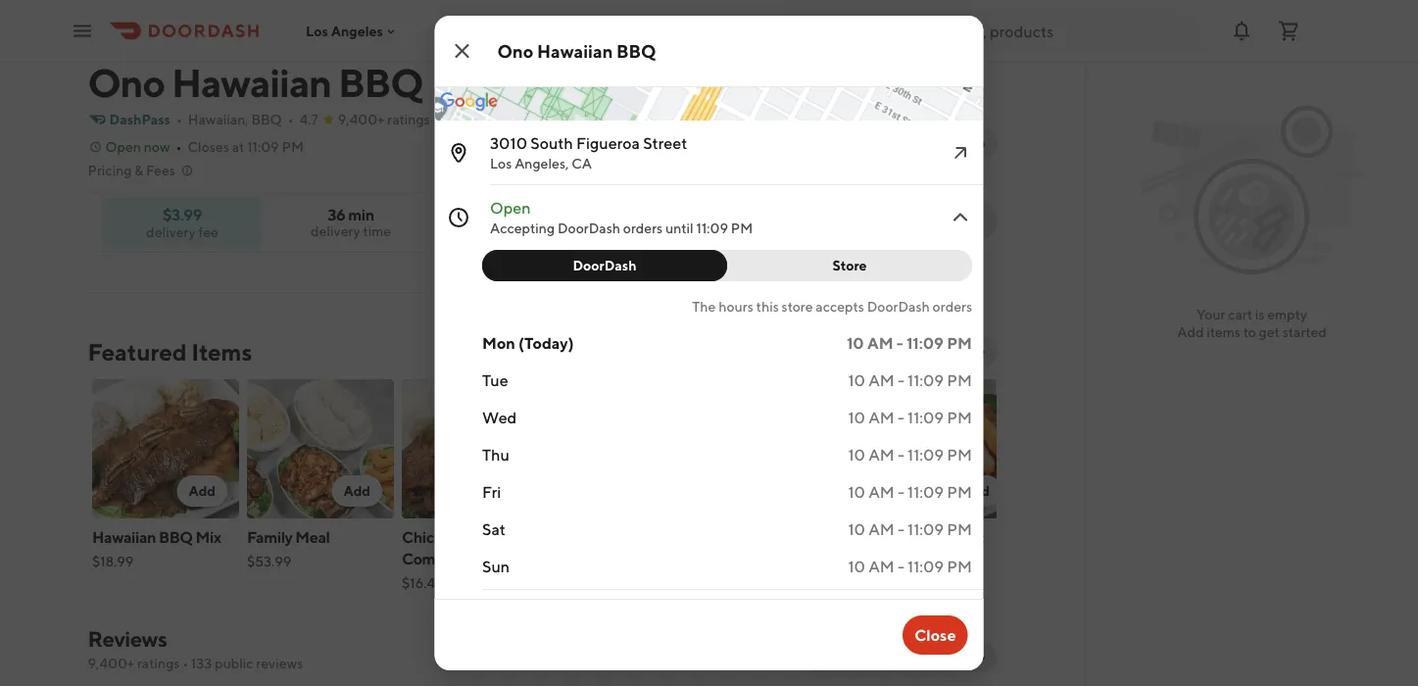 Task type: vqa. For each thing, say whether or not it's contained in the screenshot.


Task type: describe. For each thing, give the bounding box(es) containing it.
more
[[923, 135, 957, 151]]

am for sat
[[868, 520, 894, 539]]

$14.49
[[556, 575, 598, 591]]

time
[[363, 223, 391, 239]]

street
[[643, 134, 687, 152]]

add for hawaiian bbq mix
[[188, 483, 215, 499]]

10 am - 11:09 pm for sun
[[848, 557, 972, 576]]

11:09 inside open accepting doordash orders until 11:09 pm
[[696, 220, 728, 236]]

bbq inside the bbq & katsu mix $17.49
[[866, 528, 900, 547]]

delivery inside 36 min delivery time
[[311, 223, 360, 239]]

(today)
[[518, 334, 574, 352]]

• right mi
[[491, 111, 497, 127]]

los angeles button
[[306, 23, 399, 39]]

previous button of carousel image
[[935, 344, 951, 360]]

am for mon (today)
[[867, 334, 893, 352]]

chicken & beef combo $16.49
[[401, 528, 507, 591]]

save
[[605, 212, 636, 228]]

min inside pickup 17 min
[[948, 222, 968, 235]]

at
[[232, 139, 244, 155]]

angeles
[[331, 23, 383, 39]]

chicken katsu image
[[711, 379, 858, 519]]

closes
[[188, 139, 229, 155]]

south
[[530, 134, 573, 152]]

pm for mon (today)
[[947, 334, 972, 352]]

$18.99
[[92, 553, 133, 570]]

$3.99 delivery fee
[[146, 205, 219, 240]]

group
[[696, 212, 737, 228]]

hours
[[718, 299, 753, 315]]

previous image
[[935, 650, 951, 666]]

family meal $53.99
[[247, 528, 329, 570]]

until
[[665, 220, 693, 236]]

- for sat
[[897, 520, 904, 539]]

get
[[1259, 324, 1280, 340]]

add button for family meal
[[331, 475, 382, 507]]

notification bell image
[[1230, 19, 1254, 43]]

store
[[832, 257, 867, 274]]

group order button
[[663, 201, 790, 240]]

katsu
[[916, 528, 956, 547]]

bbq & katsu mix image
[[866, 379, 1013, 519]]

store
[[781, 299, 813, 315]]

& for chicken
[[462, 528, 472, 547]]

mix inside hawaiian bbq mix $18.99
[[195, 528, 221, 547]]

fee
[[198, 224, 219, 240]]

family
[[247, 528, 292, 547]]

36 min delivery time
[[311, 205, 391, 239]]

combo
[[401, 550, 453, 568]]

1 horizontal spatial 9,400+
[[338, 111, 385, 127]]

now
[[144, 139, 170, 155]]

reviews 9,400+ ratings • 133 public reviews
[[88, 626, 303, 672]]

add button for bbq & katsu mix
[[951, 475, 1001, 507]]

items
[[1207, 324, 1241, 340]]

to
[[1244, 324, 1257, 340]]

los angeles
[[306, 23, 383, 39]]

3010
[[490, 134, 527, 152]]

11:09 for thu
[[907, 446, 944, 464]]

family meal image
[[247, 379, 394, 519]]

• left 4.7
[[288, 111, 294, 127]]

pm for wed
[[947, 408, 972, 427]]

$16.49
[[401, 575, 443, 591]]

fees
[[146, 162, 175, 178]]

$53.99
[[247, 553, 291, 570]]

3010 south figueroa street los angeles, ca
[[490, 134, 687, 172]]

add for family meal
[[343, 483, 370, 499]]

10 am - 11:09 pm for sat
[[848, 520, 972, 539]]

next image
[[974, 650, 990, 666]]

- for sun
[[897, 557, 904, 576]]

$17.49
[[866, 553, 906, 570]]

info
[[960, 135, 986, 151]]

empty
[[1268, 306, 1308, 323]]

hawaiian inside hawaiian bbq mix $18.99
[[92, 528, 156, 547]]

hour options option group
[[482, 250, 972, 281]]

- for thu
[[897, 446, 904, 464]]

accepts
[[816, 299, 864, 315]]

more info button
[[892, 127, 998, 159]]

10 am - 11:09 pm for fri
[[848, 483, 972, 501]]

11:09 for sun
[[907, 557, 944, 576]]

your cart is empty add items to get started
[[1178, 306, 1327, 340]]

delivery inside '$3.99 delivery fee'
[[146, 224, 196, 240]]

pricing & fees
[[88, 162, 175, 178]]

thu
[[482, 446, 509, 464]]

pricing & fees button
[[88, 161, 195, 180]]

1 horizontal spatial ratings
[[388, 111, 430, 127]]

• closes at 11:09 pm
[[176, 139, 304, 155]]

hawaiian bbq mix image
[[92, 379, 239, 519]]

fri
[[482, 483, 501, 501]]

open accepting doordash orders until 11:09 pm
[[490, 199, 753, 236]]

9,400+ ratings •
[[338, 111, 442, 127]]

sat
[[482, 520, 505, 539]]

featured items
[[88, 338, 252, 366]]

am for sun
[[868, 557, 894, 576]]

open for open now
[[105, 139, 141, 155]]

add button for chicken & beef combo
[[486, 475, 537, 507]]

reviews
[[256, 655, 303, 672]]

los inside 3010 south figueroa street los angeles, ca
[[490, 155, 512, 172]]

featured items heading
[[88, 336, 252, 368]]

figueroa
[[576, 134, 640, 152]]

meal
[[295, 528, 329, 547]]

group order
[[696, 212, 779, 228]]

add inside your cart is empty add items to get started
[[1178, 324, 1204, 340]]

reviews
[[88, 626, 167, 652]]

chicken
[[401, 528, 459, 547]]

doordash inside button
[[572, 257, 636, 274]]

- for wed
[[897, 408, 904, 427]]

pm for sat
[[947, 520, 972, 539]]

10 am - 11:09 pm for thu
[[848, 446, 972, 464]]

mix inside the bbq & katsu mix $17.49
[[959, 528, 984, 547]]

close ono hawaiian bbq image
[[450, 39, 474, 63]]



Task type: locate. For each thing, give the bounding box(es) containing it.
1 horizontal spatial &
[[462, 528, 472, 547]]

the hours this store accepts doordash orders
[[692, 299, 972, 315]]

10 for tue
[[848, 371, 865, 390]]

10 for thu
[[848, 446, 865, 464]]

bbq
[[694, 29, 725, 45], [694, 29, 725, 45], [617, 40, 657, 61], [338, 59, 423, 105], [251, 111, 282, 127], [158, 528, 192, 547], [866, 528, 900, 547]]

delivery left time
[[311, 223, 360, 239]]

1 vertical spatial ratings
[[137, 655, 180, 672]]

0 items, open order cart image
[[1277, 19, 1301, 43]]

delivery
[[311, 223, 360, 239], [146, 224, 196, 240]]

1 horizontal spatial open
[[490, 199, 530, 217]]

10 am - 11:09 pm for tue
[[848, 371, 972, 390]]

ca
[[571, 155, 592, 172]]

DoorDash button
[[482, 250, 727, 281]]

1 horizontal spatial delivery
[[311, 223, 360, 239]]

doordash right accepts
[[867, 299, 930, 315]]

• left 2.9
[[436, 111, 442, 127]]

orders inside open accepting doordash orders until 11:09 pm
[[623, 220, 662, 236]]

add for bbq & katsu mix
[[963, 483, 990, 499]]

0 horizontal spatial los
[[306, 23, 328, 39]]

hawaiian, bbq
[[188, 111, 282, 127]]

orders up previous button of carousel image
[[932, 299, 972, 315]]

doordash
[[557, 220, 620, 236], [572, 257, 636, 274], [867, 299, 930, 315]]

chicken & beef combo image
[[401, 379, 549, 519]]

0 horizontal spatial &
[[134, 162, 143, 178]]

pm for thu
[[947, 446, 972, 464]]

0 horizontal spatial orders
[[623, 220, 662, 236]]

min
[[348, 205, 374, 224], [948, 222, 968, 235]]

0 horizontal spatial open
[[105, 139, 141, 155]]

accepting
[[490, 220, 555, 236]]

open menu image
[[71, 19, 94, 43]]

am
[[867, 334, 893, 352], [868, 371, 894, 390], [868, 408, 894, 427], [868, 446, 894, 464], [868, 483, 894, 501], [868, 520, 894, 539], [868, 557, 894, 576]]

- for tue
[[897, 371, 904, 390]]

11:09 for wed
[[907, 408, 944, 427]]

pm for sun
[[947, 557, 972, 576]]

click item image for street
[[949, 141, 972, 165]]

beef
[[474, 528, 507, 547]]

ono hawaiian bbq
[[664, 13, 754, 45], [664, 13, 754, 45], [498, 40, 657, 61], [88, 59, 423, 105]]

pm for tue
[[947, 371, 972, 390]]

1 mix from the left
[[195, 528, 221, 547]]

Store button
[[715, 250, 972, 281]]

0 vertical spatial open
[[105, 139, 141, 155]]

1 horizontal spatial min
[[948, 222, 968, 235]]

& left 'fees'
[[134, 162, 143, 178]]

min inside 36 min delivery time
[[348, 205, 374, 224]]

11:09 for mon (today)
[[906, 334, 944, 352]]

ratings inside the reviews 9,400+ ratings • 133 public reviews
[[137, 655, 180, 672]]

wed
[[482, 408, 517, 427]]

started
[[1283, 324, 1327, 340]]

9,400+ inside the reviews 9,400+ ratings • 133 public reviews
[[88, 655, 134, 672]]

open
[[105, 139, 141, 155], [490, 199, 530, 217]]

1 horizontal spatial orders
[[932, 299, 972, 315]]

mi
[[470, 111, 485, 127]]

17
[[935, 222, 946, 235]]

2.9 mi • $$
[[448, 111, 519, 127]]

cart
[[1229, 306, 1253, 323]]

dashpass •
[[109, 111, 182, 127]]

4 add button from the left
[[951, 475, 1001, 507]]

dashpass
[[109, 111, 170, 127]]

min down pickup
[[948, 222, 968, 235]]

ono hawaiian bbq image
[[105, 0, 180, 45]]

bbq inside hawaiian bbq mix $18.99
[[158, 528, 192, 547]]

9,400+ down reviews
[[88, 655, 134, 672]]

-
[[896, 334, 903, 352], [897, 371, 904, 390], [897, 408, 904, 427], [897, 446, 904, 464], [897, 483, 904, 501], [897, 520, 904, 539], [897, 557, 904, 576]]

0 horizontal spatial delivery
[[146, 224, 196, 240]]

featured
[[88, 338, 187, 366]]

0 horizontal spatial ratings
[[137, 655, 180, 672]]

2 add button from the left
[[331, 475, 382, 507]]

hawaiian bbq mix $18.99
[[92, 528, 221, 570]]

none radio containing pickup
[[894, 201, 998, 240]]

2 click item image from the top
[[949, 206, 972, 229]]

None radio
[[894, 201, 998, 240]]

mon
[[482, 334, 515, 352]]

11:09 for fri
[[907, 483, 944, 501]]

pickup 17 min
[[930, 204, 974, 235]]

mix
[[195, 528, 221, 547], [959, 528, 984, 547]]

click item image for orders
[[949, 206, 972, 229]]

1 vertical spatial orders
[[932, 299, 972, 315]]

hawaiian
[[695, 13, 754, 29], [695, 13, 754, 29], [537, 40, 613, 61], [172, 59, 331, 105], [92, 528, 156, 547]]

• left hawaiian,
[[176, 111, 182, 127]]

11:09 for sat
[[907, 520, 944, 539]]

1 add button from the left
[[176, 475, 227, 507]]

0 horizontal spatial mix
[[195, 528, 221, 547]]

items
[[191, 338, 252, 366]]

pricing
[[88, 162, 132, 178]]

open up 'pricing & fees'
[[105, 139, 141, 155]]

0 vertical spatial orders
[[623, 220, 662, 236]]

click item image
[[949, 141, 972, 165], [949, 206, 972, 229]]

click item image right 17
[[949, 206, 972, 229]]

1 vertical spatial doordash
[[572, 257, 636, 274]]

- for mon (today)
[[896, 334, 903, 352]]

• right "now"
[[176, 139, 182, 155]]

10 for sun
[[848, 557, 865, 576]]

& left beef
[[462, 528, 472, 547]]

angeles,
[[514, 155, 569, 172]]

orders left the until at the left top of page
[[623, 220, 662, 236]]

add button
[[176, 475, 227, 507], [331, 475, 382, 507], [486, 475, 537, 507], [951, 475, 1001, 507]]

0 horizontal spatial 9,400+
[[88, 655, 134, 672]]

& left katsu
[[903, 528, 913, 547]]

& inside chicken & beef combo $16.49
[[462, 528, 472, 547]]

add
[[1178, 324, 1204, 340], [188, 483, 215, 499], [343, 483, 370, 499], [498, 483, 525, 499], [963, 483, 990, 499]]

open inside open accepting doordash orders until 11:09 pm
[[490, 199, 530, 217]]

order
[[740, 212, 779, 228]]

save button
[[566, 201, 647, 240]]

close
[[915, 626, 956, 645]]

10 for sat
[[848, 520, 865, 539]]

10 am - 11:09 pm for wed
[[848, 408, 972, 427]]

1 horizontal spatial mix
[[959, 528, 984, 547]]

am for wed
[[868, 408, 894, 427]]

mon (today)
[[482, 334, 574, 352]]

1 click item image from the top
[[949, 141, 972, 165]]

0 horizontal spatial min
[[348, 205, 374, 224]]

bbq & katsu mix $17.49
[[866, 528, 984, 570]]

ratings down reviews link
[[137, 655, 180, 672]]

is
[[1256, 306, 1265, 323]]

3 add button from the left
[[486, 475, 537, 507]]

$$
[[502, 111, 519, 127]]

2 vertical spatial doordash
[[867, 299, 930, 315]]

open for open accepting doordash orders until 11:09 pm
[[490, 199, 530, 217]]

add for chicken & beef combo
[[498, 483, 525, 499]]

pm for fri
[[947, 483, 972, 501]]

$14.49 button
[[552, 375, 707, 605]]

0 vertical spatial click item image
[[949, 141, 972, 165]]

1 vertical spatial 9,400+
[[88, 655, 134, 672]]

2.9
[[448, 111, 467, 127]]

10
[[846, 334, 864, 352], [848, 371, 865, 390], [848, 408, 865, 427], [848, 446, 865, 464], [848, 483, 865, 501], [848, 520, 865, 539], [848, 557, 865, 576]]

min right 36
[[348, 205, 374, 224]]

tue
[[482, 371, 508, 390]]

the
[[692, 299, 716, 315]]

open up accepting
[[490, 199, 530, 217]]

0 vertical spatial ratings
[[388, 111, 430, 127]]

orders
[[623, 220, 662, 236], [932, 299, 972, 315]]

1 vertical spatial open
[[490, 199, 530, 217]]

los
[[306, 23, 328, 39], [490, 155, 512, 172]]

1 vertical spatial click item image
[[949, 206, 972, 229]]

- for fri
[[897, 483, 904, 501]]

open now
[[105, 139, 170, 155]]

close button
[[903, 616, 968, 655]]

am for fri
[[868, 483, 894, 501]]

0 vertical spatial 9,400+
[[338, 111, 385, 127]]

• left 133
[[183, 655, 188, 672]]

0 vertical spatial los
[[306, 23, 328, 39]]

pm inside open accepting doordash orders until 11:09 pm
[[731, 220, 753, 236]]

doordash inside open accepting doordash orders until 11:09 pm
[[557, 220, 620, 236]]

mix left family
[[195, 528, 221, 547]]

doordash up doordash button
[[557, 220, 620, 236]]

1 horizontal spatial los
[[490, 155, 512, 172]]

4.7
[[300, 111, 318, 127]]

powered by google image
[[440, 92, 498, 112]]

2 horizontal spatial &
[[903, 528, 913, 547]]

ono
[[664, 13, 692, 29], [664, 13, 692, 29], [498, 40, 534, 61], [88, 59, 165, 105]]

0 vertical spatial doordash
[[557, 220, 620, 236]]

pickup
[[930, 204, 974, 221]]

$3.99
[[163, 205, 202, 224]]

ono hawaiian bbq dialog
[[190, 0, 1194, 671]]

delivery left fee
[[146, 224, 196, 240]]

& inside "button"
[[134, 162, 143, 178]]

sun
[[482, 557, 509, 576]]

map region
[[190, 0, 1194, 231]]

11:09 for tue
[[907, 371, 944, 390]]

36
[[328, 205, 345, 224]]

am for tue
[[868, 371, 894, 390]]

doordash down the save button
[[572, 257, 636, 274]]

133
[[191, 655, 212, 672]]

9,400+ right 4.7
[[338, 111, 385, 127]]

& for bbq
[[903, 528, 913, 547]]

hawaiian,
[[188, 111, 249, 127]]

2 mix from the left
[[959, 528, 984, 547]]

ratings left 2.9
[[388, 111, 430, 127]]

click item image up pickup
[[949, 141, 972, 165]]

more info
[[923, 135, 986, 151]]

1 vertical spatial los
[[490, 155, 512, 172]]

& for pricing
[[134, 162, 143, 178]]

10 for fri
[[848, 483, 865, 501]]

pm
[[282, 139, 304, 155], [731, 220, 753, 236], [947, 334, 972, 352], [947, 371, 972, 390], [947, 408, 972, 427], [947, 446, 972, 464], [947, 483, 972, 501], [947, 520, 972, 539], [947, 557, 972, 576]]

• inside the reviews 9,400+ ratings • 133 public reviews
[[183, 655, 188, 672]]

10 for mon (today)
[[846, 334, 864, 352]]

mix right katsu
[[959, 528, 984, 547]]

this
[[756, 299, 779, 315]]

10 am - 11:09 pm for mon (today)
[[846, 334, 972, 352]]

& inside the bbq & katsu mix $17.49
[[903, 528, 913, 547]]

los down 3010
[[490, 155, 512, 172]]

reviews link
[[88, 626, 167, 652]]

los left angeles
[[306, 23, 328, 39]]

add button for hawaiian bbq mix
[[176, 475, 227, 507]]

next button of carousel image
[[974, 344, 990, 360]]

public
[[215, 655, 253, 672]]

10 for wed
[[848, 408, 865, 427]]

am for thu
[[868, 446, 894, 464]]



